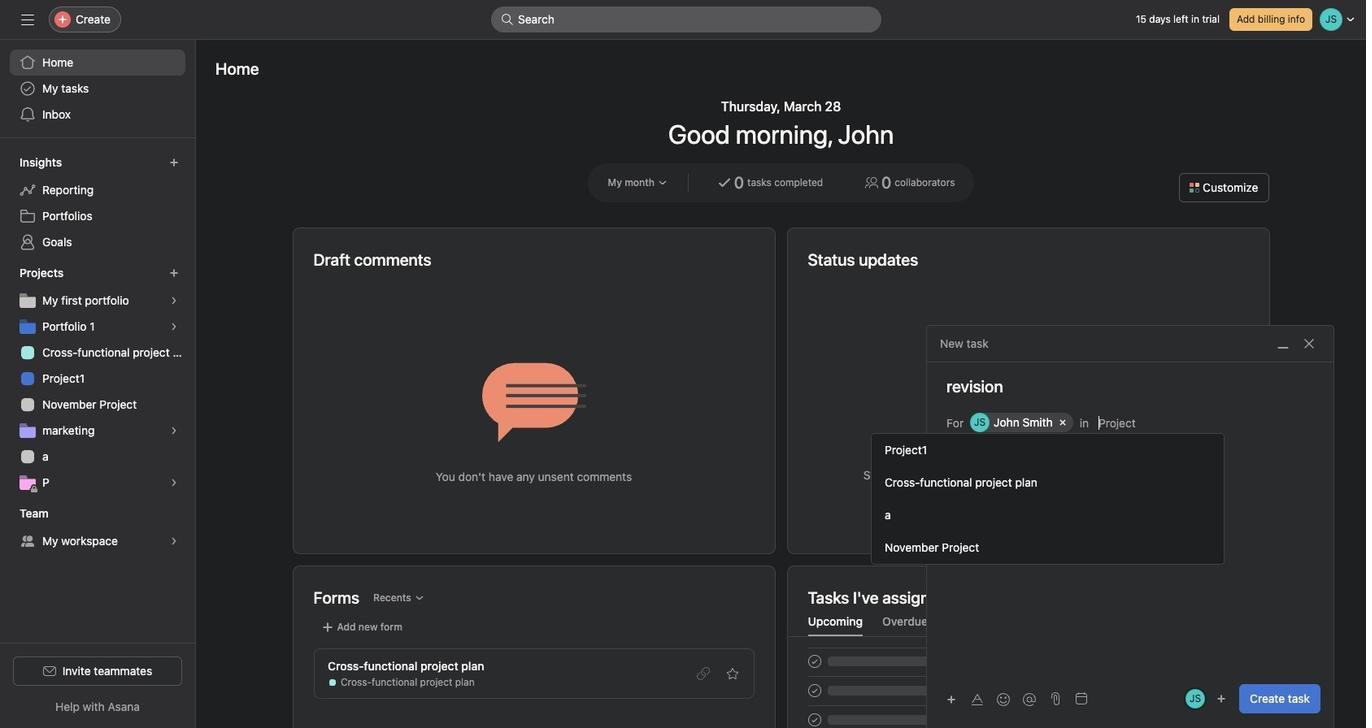 Task type: locate. For each thing, give the bounding box(es) containing it.
list box
[[491, 7, 882, 33]]

emoji image
[[997, 694, 1010, 707]]

toolbar
[[941, 688, 1045, 711]]

add to favorites image
[[726, 668, 739, 681]]

formatting image
[[971, 694, 984, 707]]

insert an object image
[[947, 695, 957, 705]]

select due date image
[[1076, 693, 1089, 706]]

new insights image
[[169, 158, 179, 168]]

dialog
[[927, 326, 1334, 729]]

at mention image
[[1024, 694, 1037, 707]]

see details, my workspace image
[[169, 537, 179, 547]]

Project text field
[[1099, 413, 1224, 433]]



Task type: vqa. For each thing, say whether or not it's contained in the screenshot.
NEW INSIGHTS Image
yes



Task type: describe. For each thing, give the bounding box(es) containing it.
projects element
[[0, 259, 195, 500]]

prominent image
[[501, 13, 514, 26]]

Task name text field
[[927, 376, 1334, 399]]

see details, marketing image
[[169, 426, 179, 436]]

global element
[[0, 40, 195, 137]]

minimize image
[[1277, 338, 1290, 351]]

close image
[[1303, 338, 1316, 351]]

copy form link image
[[697, 668, 710, 681]]

see details, my first portfolio image
[[169, 296, 179, 306]]

insights element
[[0, 148, 195, 259]]

teams element
[[0, 500, 195, 558]]

add or remove collaborators from this task image
[[1217, 695, 1227, 705]]

see details, portfolio 1 image
[[169, 322, 179, 332]]

attach a file or paste an image image
[[1050, 693, 1063, 706]]

new project or portfolio image
[[169, 268, 179, 278]]

hide sidebar image
[[21, 13, 34, 26]]

see details, p image
[[169, 478, 179, 488]]



